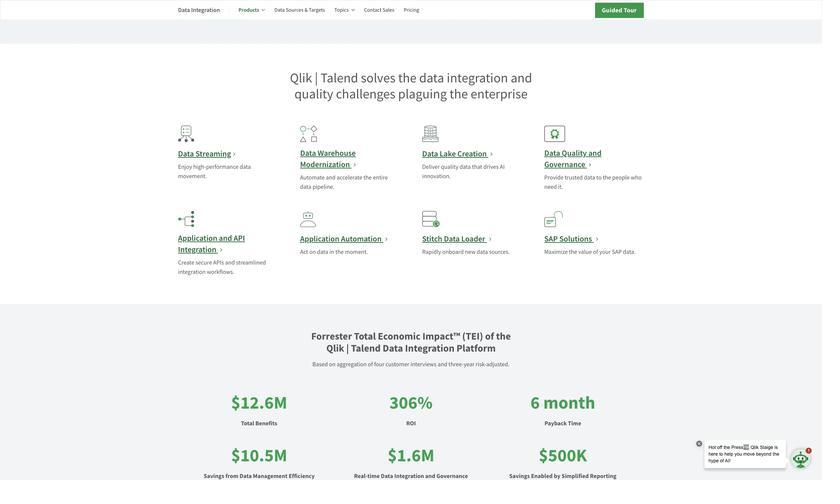 Task type: vqa. For each thing, say whether or not it's contained in the screenshot.


Task type: locate. For each thing, give the bounding box(es) containing it.
based
[[313, 361, 328, 369]]

maximize
[[545, 249, 568, 256]]

workflows.
[[207, 269, 234, 276]]

on for based
[[329, 361, 336, 369]]

(tei)
[[462, 330, 483, 343]]

and inside the data quality and governance
[[589, 148, 602, 158]]

maximize the value of your sap data.
[[545, 249, 636, 256]]

the inside 'forrester total economic impact™ (tei) of the qlik | talend data integration platform'
[[496, 330, 511, 343]]

governance
[[545, 159, 586, 170]]

create
[[178, 259, 194, 267]]

| inside qlik | talend solves the data integration and quality challenges plaguing the enterprise
[[315, 69, 318, 86]]

0 horizontal spatial |
[[315, 69, 318, 86]]

performance
[[206, 163, 239, 171]]

1 vertical spatial on
[[329, 361, 336, 369]]

qlik inside 'forrester total economic impact™ (tei) of the qlik | talend data integration platform'
[[326, 342, 344, 355]]

pricing
[[404, 7, 419, 13]]

0 horizontal spatial application
[[178, 233, 217, 244]]

1 vertical spatial qlik
[[326, 342, 344, 355]]

data inside enjoy high-performance data movement.
[[240, 163, 251, 171]]

1 horizontal spatial total
[[354, 330, 376, 343]]

adjusted.
[[487, 361, 510, 369]]

application
[[178, 233, 217, 244], [300, 234, 340, 245]]

qlik
[[290, 69, 312, 86], [326, 342, 344, 355]]

application for application automation
[[300, 234, 340, 245]]

talend
[[321, 69, 358, 86], [351, 342, 381, 355]]

contact
[[364, 7, 382, 13]]

application inside application and api integration
[[178, 233, 217, 244]]

of
[[593, 249, 598, 256], [485, 330, 494, 343], [368, 361, 373, 369]]

sap up maximize
[[545, 234, 558, 245]]

on
[[309, 249, 316, 256], [329, 361, 336, 369]]

sales
[[383, 7, 395, 13]]

that
[[472, 163, 482, 171]]

1 horizontal spatial qlik
[[326, 342, 344, 355]]

1 horizontal spatial quality
[[441, 163, 459, 171]]

2 vertical spatial integration
[[405, 342, 455, 355]]

tab panel
[[328, 0, 644, 17]]

1 horizontal spatial integration
[[447, 69, 508, 86]]

sap solutions | data integration solutions | data quality and integration image
[[545, 211, 563, 228]]

data streaming link
[[178, 148, 236, 160]]

data integration
[[178, 6, 220, 14]]

application and api integration
[[178, 233, 245, 255]]

high-
[[193, 163, 206, 171]]

0 horizontal spatial sap
[[545, 234, 558, 245]]

0 horizontal spatial total
[[241, 420, 254, 428]]

stitch data loader | data integration solutions | data quality and integration image
[[422, 211, 440, 228]]

1 horizontal spatial of
[[485, 330, 494, 343]]

quality inside deliver quality data that drives ai innovation.
[[441, 163, 459, 171]]

1 vertical spatial of
[[485, 330, 494, 343]]

1 vertical spatial quality
[[441, 163, 459, 171]]

enjoy
[[178, 163, 192, 171]]

0 horizontal spatial qlik
[[290, 69, 312, 86]]

2 horizontal spatial of
[[593, 249, 598, 256]]

on right the based
[[329, 361, 336, 369]]

|
[[315, 69, 318, 86], [346, 342, 349, 355]]

act on data in the moment.
[[300, 249, 368, 256]]

0 vertical spatial |
[[315, 69, 318, 86]]

1 vertical spatial integration
[[178, 245, 216, 255]]

total left the benefits
[[241, 420, 254, 428]]

data
[[419, 69, 444, 86], [240, 163, 251, 171], [460, 163, 471, 171], [584, 174, 595, 181], [300, 183, 311, 191], [317, 249, 328, 256], [477, 249, 488, 256]]

0 horizontal spatial quality
[[295, 85, 333, 102]]

sap
[[545, 234, 558, 245], [612, 249, 622, 256]]

interviews
[[411, 361, 437, 369]]

stitch data loader link
[[422, 234, 492, 245]]

integration inside qlik | talend solves the data integration and quality challenges plaguing the enterprise
[[447, 69, 508, 86]]

sap solutions
[[545, 234, 594, 245]]

year
[[464, 361, 475, 369]]

6 month
[[531, 391, 596, 415]]

0 vertical spatial on
[[309, 249, 316, 256]]

contact sales link
[[364, 2, 395, 18]]

0 vertical spatial qlik
[[290, 69, 312, 86]]

your
[[600, 249, 611, 256]]

application up in
[[300, 234, 340, 245]]

platform
[[457, 342, 496, 355]]

data
[[178, 6, 190, 14], [275, 7, 285, 13], [300, 148, 316, 158], [545, 148, 560, 158], [178, 148, 194, 159], [422, 148, 438, 159], [444, 234, 460, 245], [383, 342, 403, 355]]

total up aggregation
[[354, 330, 376, 343]]

application down application and api integration | data integration solutions | data quality and integration image
[[178, 233, 217, 244]]

quality
[[295, 85, 333, 102], [441, 163, 459, 171]]

| inside 'forrester total economic impact™ (tei) of the qlik | talend data integration platform'
[[346, 342, 349, 355]]

0 vertical spatial talend
[[321, 69, 358, 86]]

the inside automate and accelerate the entire data pipeline.
[[364, 174, 372, 181]]

warehouse
[[318, 148, 356, 158]]

automate and accelerate the entire data pipeline.
[[300, 174, 388, 191]]

accelerate
[[337, 174, 362, 181]]

data inside the data quality and governance
[[545, 148, 560, 158]]

1 vertical spatial sap
[[612, 249, 622, 256]]

data inside data warehouse modernization
[[300, 148, 316, 158]]

1 horizontal spatial application
[[300, 234, 340, 245]]

0 vertical spatial of
[[593, 249, 598, 256]]

0 horizontal spatial integration
[[178, 269, 206, 276]]

in
[[330, 249, 334, 256]]

data for data sources & targets
[[275, 7, 285, 13]]

0 vertical spatial total
[[354, 330, 376, 343]]

data inside deliver quality data that drives ai innovation.
[[460, 163, 471, 171]]

1 horizontal spatial |
[[346, 342, 349, 355]]

innovation.
[[422, 172, 451, 180]]

pipeline.
[[313, 183, 335, 191]]

1 horizontal spatial sap
[[612, 249, 622, 256]]

of left four
[[368, 361, 373, 369]]

0 horizontal spatial of
[[368, 361, 373, 369]]

6
[[531, 391, 540, 415]]

data lake creation | data integration solutions | data quality and integration image
[[422, 125, 439, 142]]

1 vertical spatial talend
[[351, 342, 381, 355]]

new
[[465, 249, 476, 256]]

on right act
[[309, 249, 316, 256]]

1 vertical spatial integration
[[178, 269, 206, 276]]

and inside application and api integration
[[219, 233, 232, 244]]

data inside qlik | talend solves the data integration and quality challenges plaguing the enterprise
[[419, 69, 444, 86]]

0 vertical spatial quality
[[295, 85, 333, 102]]

0 horizontal spatial on
[[309, 249, 316, 256]]

data inside 'forrester total economic impact™ (tei) of the qlik | talend data integration platform'
[[383, 342, 403, 355]]

data for data integration
[[178, 6, 190, 14]]

of left your
[[593, 249, 598, 256]]

2 vertical spatial of
[[368, 361, 373, 369]]

of right (tei)
[[485, 330, 494, 343]]

0 vertical spatial integration
[[191, 6, 220, 14]]

0 vertical spatial integration
[[447, 69, 508, 86]]

data lake creation
[[422, 148, 489, 159]]

create secure apis and streamlined integration workflows.
[[178, 259, 266, 276]]

data integration menu bar
[[178, 2, 429, 18]]

enjoy high-performance data movement.
[[178, 163, 251, 180]]

application automation | data integration solutions | data quality and integration image
[[300, 211, 316, 228]]

of for maximize the value of your sap data.
[[593, 249, 598, 256]]

data streaming
[[178, 148, 231, 159]]

1 horizontal spatial on
[[329, 361, 336, 369]]

and
[[511, 69, 532, 86], [589, 148, 602, 158], [326, 174, 336, 181], [219, 233, 232, 244], [225, 259, 235, 267], [438, 361, 448, 369]]

apis
[[213, 259, 224, 267]]

1 vertical spatial |
[[346, 342, 349, 355]]

time
[[568, 420, 582, 428]]

talend inside qlik | talend solves the data integration and quality challenges plaguing the enterprise
[[321, 69, 358, 86]]

onboard
[[442, 249, 464, 256]]

challenges
[[336, 85, 396, 102]]

sap right your
[[612, 249, 622, 256]]



Task type: describe. For each thing, give the bounding box(es) containing it.
topics link
[[334, 2, 355, 18]]

aggregation
[[337, 361, 367, 369]]

enterprise
[[471, 85, 528, 102]]

data quality and governance link
[[545, 148, 644, 170]]

products
[[239, 6, 259, 13]]

qlik | talend solves the data integration and quality challenges plaguing the enterprise
[[290, 69, 532, 102]]

to
[[597, 174, 602, 181]]

$10.5m
[[231, 444, 287, 468]]

0 vertical spatial sap
[[545, 234, 558, 245]]

&
[[305, 7, 308, 13]]

automation
[[341, 234, 382, 245]]

data for data lake creation
[[422, 148, 438, 159]]

talend inside 'forrester total economic impact™ (tei) of the qlik | talend data integration platform'
[[351, 342, 381, 355]]

and inside automate and accelerate the entire data pipeline.
[[326, 174, 336, 181]]

data sources & targets
[[275, 7, 325, 13]]

data inside automate and accelerate the entire data pipeline.
[[300, 183, 311, 191]]

value
[[579, 249, 592, 256]]

customer
[[386, 361, 409, 369]]

total inside 'forrester total economic impact™ (tei) of the qlik | talend data integration platform'
[[354, 330, 376, 343]]

data.
[[623, 249, 636, 256]]

automate
[[300, 174, 325, 181]]

act
[[300, 249, 308, 256]]

deliver
[[422, 163, 440, 171]]

modernization
[[300, 159, 350, 170]]

stitch
[[422, 234, 442, 245]]

three-
[[449, 361, 464, 369]]

on for act
[[309, 249, 316, 256]]

it.
[[558, 183, 563, 191]]

quality
[[562, 148, 587, 158]]

movement.
[[178, 172, 207, 180]]

loader
[[462, 234, 485, 245]]

tour
[[624, 6, 637, 14]]

sources.
[[489, 249, 510, 256]]

data inside provide trusted data to the people who need it.
[[584, 174, 595, 181]]

ai
[[500, 163, 505, 171]]

data sources & targets link
[[275, 2, 325, 18]]

contact sales
[[364, 7, 395, 13]]

1 vertical spatial total
[[241, 420, 254, 428]]

forrester total economic impact™ (tei) of the qlik | talend data integration platform
[[311, 330, 511, 355]]

drives
[[484, 163, 499, 171]]

provide trusted data to the people who need it.
[[545, 174, 642, 191]]

and inside the create secure apis and streamlined integration workflows.
[[225, 259, 235, 267]]

data lake creation link
[[422, 148, 494, 160]]

integration inside menu bar
[[191, 6, 220, 14]]

payback time
[[545, 420, 582, 428]]

and inside qlik | talend solves the data integration and quality challenges plaguing the enterprise
[[511, 69, 532, 86]]

economic
[[378, 330, 421, 343]]

need
[[545, 183, 557, 191]]

integration inside the create secure apis and streamlined integration workflows.
[[178, 269, 206, 276]]

data for data warehouse modernization
[[300, 148, 316, 158]]

data quality and governance | data integration solutions | data quality and integration image
[[545, 125, 566, 142]]

streaming
[[196, 148, 231, 159]]

application and api integration | data integration solutions | data quality and integration image
[[178, 211, 194, 228]]

data warehouse modernization | data integration solutions | data quality and integration image
[[300, 125, 318, 142]]

data for data streaming
[[178, 148, 194, 159]]

people
[[613, 174, 630, 181]]

guided
[[602, 6, 623, 14]]

data for data quality and governance
[[545, 148, 560, 158]]

deliver quality data that drives ai innovation.
[[422, 163, 505, 180]]

benefits
[[255, 420, 277, 428]]

integration inside application and api integration
[[178, 245, 216, 255]]

risk-
[[476, 361, 487, 369]]

targets
[[309, 7, 325, 13]]

forrester
[[311, 330, 352, 343]]

roi
[[406, 420, 416, 428]]

of for based on aggregation of four customer interviews and three-year risk-adjusted.
[[368, 361, 373, 369]]

impact™
[[423, 330, 460, 343]]

sources
[[286, 7, 304, 13]]

data warehouse modernization link
[[300, 148, 400, 170]]

who
[[631, 174, 642, 181]]

topics
[[334, 7, 349, 13]]

moment.
[[345, 249, 368, 256]]

application automation link
[[300, 234, 388, 245]]

api
[[234, 233, 245, 244]]

month
[[544, 391, 596, 415]]

data warehouse modernization
[[300, 148, 356, 170]]

quality inside qlik | talend solves the data integration and quality challenges plaguing the enterprise
[[295, 85, 333, 102]]

sap solutions link
[[545, 234, 599, 245]]

streamlined
[[236, 259, 266, 267]]

payback
[[545, 420, 567, 428]]

qlik inside qlik | talend solves the data integration and quality challenges plaguing the enterprise
[[290, 69, 312, 86]]

solutions
[[560, 234, 592, 245]]

solves
[[361, 69, 396, 86]]

of inside 'forrester total economic impact™ (tei) of the qlik | talend data integration platform'
[[485, 330, 494, 343]]

secure
[[196, 259, 212, 267]]

trusted
[[565, 174, 583, 181]]

entire
[[373, 174, 388, 181]]

integration inside 'forrester total economic impact™ (tei) of the qlik | talend data integration platform'
[[405, 342, 455, 355]]

data streaming | data integration solutions | data quality and integration image
[[178, 125, 194, 142]]

creation
[[458, 148, 487, 159]]

provide
[[545, 174, 564, 181]]

$1.6m
[[388, 444, 435, 468]]

306%
[[390, 391, 433, 415]]

the inside provide trusted data to the people who need it.
[[603, 174, 611, 181]]

data quality and governance
[[545, 148, 602, 170]]

based on aggregation of four customer interviews and three-year risk-adjusted.
[[313, 361, 510, 369]]

$500k
[[539, 444, 587, 468]]

application for application and api integration
[[178, 233, 217, 244]]

lake
[[440, 148, 456, 159]]



